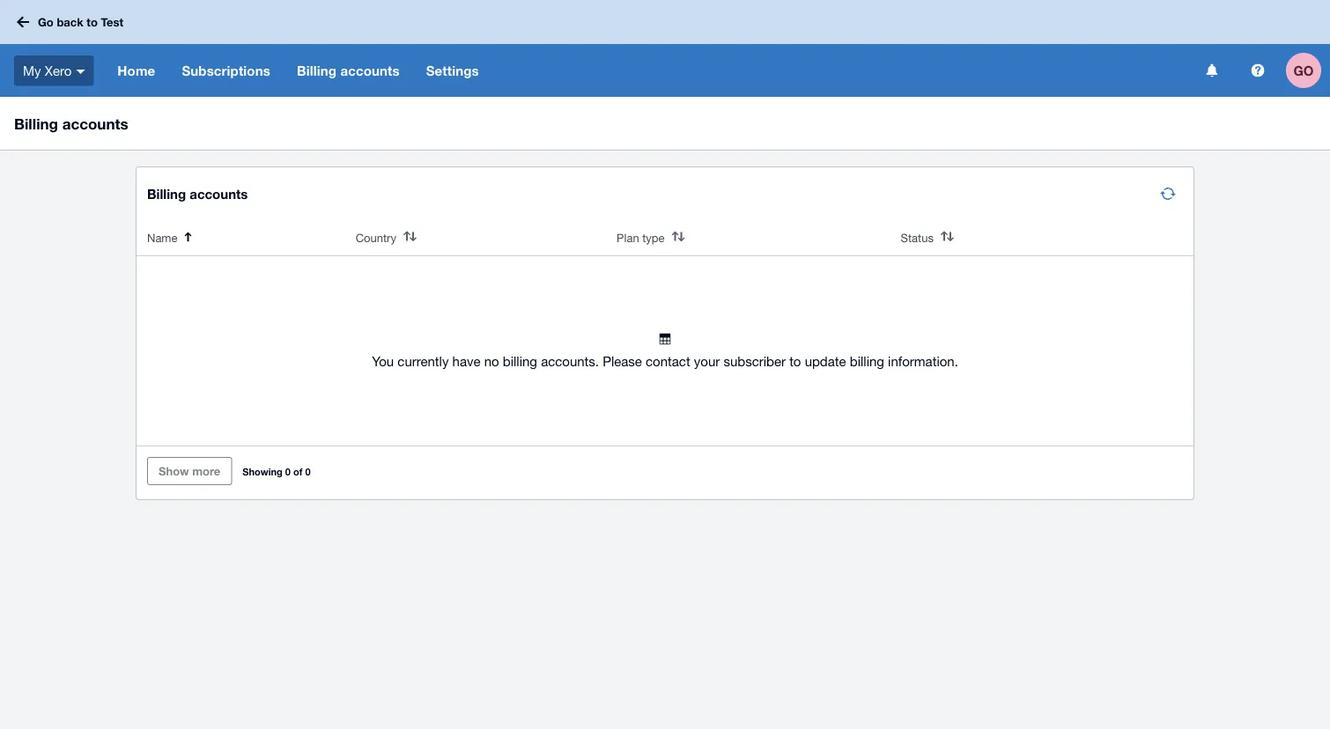 Task type: vqa. For each thing, say whether or not it's contained in the screenshot.
Request to the middle
no



Task type: describe. For each thing, give the bounding box(es) containing it.
navigation inside banner
[[104, 44, 1195, 97]]

accounts.
[[541, 353, 599, 369]]

name button
[[147, 231, 192, 245]]

1 horizontal spatial billing accounts
[[147, 186, 248, 202]]

settings
[[426, 63, 479, 78]]

country button
[[356, 231, 417, 245]]

have
[[453, 353, 481, 369]]

home
[[117, 63, 155, 78]]

xero
[[45, 63, 72, 78]]

you
[[372, 353, 394, 369]]

showing
[[243, 466, 283, 478]]

no
[[484, 353, 499, 369]]

accounts inside navigation
[[341, 63, 400, 78]]

of
[[293, 466, 303, 478]]

my xero
[[23, 63, 72, 78]]

show more
[[159, 464, 221, 478]]

go
[[1294, 63, 1314, 78]]

svg image inside go back to test link
[[17, 16, 29, 28]]

settings button
[[413, 44, 492, 97]]

svg image inside "my xero" 'popup button'
[[76, 69, 85, 74]]

go
[[38, 15, 54, 29]]

showing 0 of 0
[[243, 466, 311, 478]]

name
[[147, 231, 178, 245]]

1 billing from the left
[[503, 353, 538, 369]]

2 billing from the left
[[850, 353, 885, 369]]

go back to test link
[[11, 6, 134, 38]]

banner containing home
[[0, 0, 1331, 97]]

my
[[23, 63, 41, 78]]

update
[[805, 353, 847, 369]]

1 0 from the left
[[285, 466, 291, 478]]



Task type: locate. For each thing, give the bounding box(es) containing it.
billing inside navigation
[[297, 63, 337, 78]]

type
[[643, 231, 665, 245]]

please
[[603, 353, 642, 369]]

information.
[[888, 353, 959, 369]]

plan
[[617, 231, 639, 245]]

currently
[[398, 353, 449, 369]]

1 horizontal spatial to
[[790, 353, 801, 369]]

1 horizontal spatial billing
[[850, 353, 885, 369]]

billing accounts
[[297, 63, 400, 78], [14, 115, 128, 132], [147, 186, 248, 202]]

2 vertical spatial billing
[[147, 186, 186, 202]]

0 vertical spatial billing
[[297, 63, 337, 78]]

status button
[[901, 231, 954, 245]]

0 left of
[[285, 466, 291, 478]]

accounts down xero
[[62, 115, 128, 132]]

to left test
[[87, 15, 98, 29]]

subscriptions
[[182, 63, 270, 78]]

home link
[[104, 44, 169, 97]]

0 horizontal spatial to
[[87, 15, 98, 29]]

accounts up name button
[[190, 186, 248, 202]]

country
[[356, 231, 396, 245]]

0 horizontal spatial 0
[[285, 466, 291, 478]]

1 horizontal spatial billing
[[147, 186, 186, 202]]

1 horizontal spatial accounts
[[190, 186, 248, 202]]

0 vertical spatial to
[[87, 15, 98, 29]]

to inside banner
[[87, 15, 98, 29]]

0 horizontal spatial billing accounts
[[14, 115, 128, 132]]

2 vertical spatial accounts
[[190, 186, 248, 202]]

test
[[101, 15, 123, 29]]

2 horizontal spatial billing accounts
[[297, 63, 400, 78]]

0 horizontal spatial accounts
[[62, 115, 128, 132]]

1 vertical spatial accounts
[[62, 115, 128, 132]]

show more button
[[147, 457, 232, 486]]

plan type button
[[617, 231, 685, 245]]

navigation containing home
[[104, 44, 1195, 97]]

to
[[87, 15, 98, 29], [790, 353, 801, 369]]

2 horizontal spatial accounts
[[341, 63, 400, 78]]

subscriber
[[724, 353, 786, 369]]

status
[[901, 231, 934, 245]]

billing right update
[[850, 353, 885, 369]]

1 vertical spatial billing
[[14, 115, 58, 132]]

go back to test
[[38, 15, 123, 29]]

more
[[192, 464, 221, 478]]

accounts left settings
[[341, 63, 400, 78]]

banner
[[0, 0, 1331, 97]]

plan type
[[617, 231, 665, 245]]

billing accounts link
[[284, 44, 413, 97]]

accounts
[[341, 63, 400, 78], [62, 115, 128, 132], [190, 186, 248, 202]]

0 horizontal spatial billing
[[14, 115, 58, 132]]

2 0 from the left
[[305, 466, 311, 478]]

1 vertical spatial to
[[790, 353, 801, 369]]

your
[[694, 353, 720, 369]]

billing
[[297, 63, 337, 78], [14, 115, 58, 132], [147, 186, 186, 202]]

0
[[285, 466, 291, 478], [305, 466, 311, 478]]

billing right no
[[503, 353, 538, 369]]

billing
[[503, 353, 538, 369], [850, 353, 885, 369]]

back
[[57, 15, 84, 29]]

0 vertical spatial accounts
[[341, 63, 400, 78]]

contact
[[646, 353, 691, 369]]

navigation
[[104, 44, 1195, 97]]

2 horizontal spatial billing
[[297, 63, 337, 78]]

2 vertical spatial billing accounts
[[147, 186, 248, 202]]

1 horizontal spatial 0
[[305, 466, 311, 478]]

0 horizontal spatial billing
[[503, 353, 538, 369]]

billing accounts inside navigation
[[297, 63, 400, 78]]

show
[[159, 464, 189, 478]]

to left update
[[790, 353, 801, 369]]

my xero button
[[0, 44, 104, 97]]

1 vertical spatial billing accounts
[[14, 115, 128, 132]]

0 vertical spatial billing accounts
[[297, 63, 400, 78]]

go button
[[1287, 44, 1331, 97]]

subscriptions link
[[169, 44, 284, 97]]

you currently have no billing accounts. please contact your subscriber to update billing information.
[[372, 353, 959, 369]]

svg image
[[17, 16, 29, 28], [1207, 64, 1218, 77], [1252, 64, 1265, 77], [76, 69, 85, 74]]

0 right of
[[305, 466, 311, 478]]



